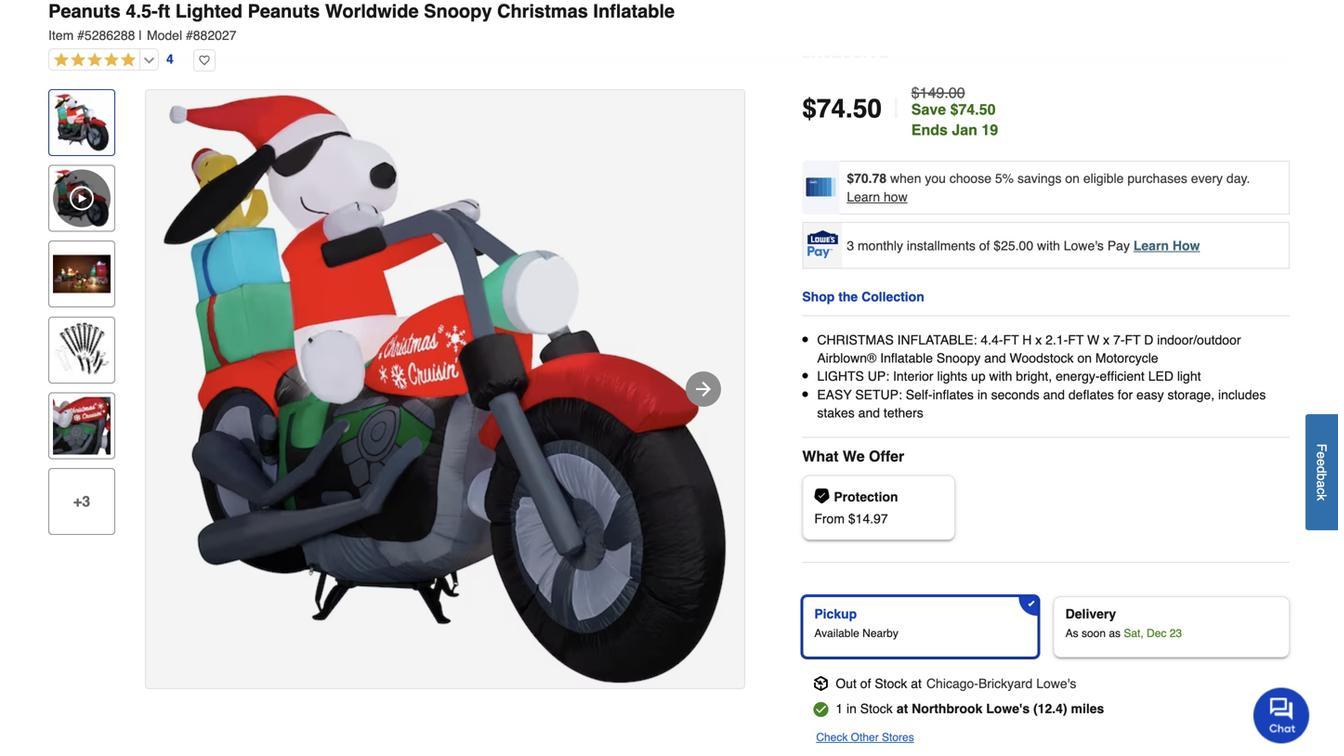 Task type: locate. For each thing, give the bounding box(es) containing it.
3
[[847, 238, 854, 253]]

in
[[978, 387, 988, 402], [847, 702, 857, 717]]

jan
[[952, 121, 978, 139]]

nearby
[[863, 627, 899, 640]]

and down setup:
[[859, 406, 880, 421]]

0 horizontal spatial inflatable
[[593, 0, 675, 22]]

what we offer
[[803, 448, 905, 465]]

1 vertical spatial at
[[897, 702, 908, 717]]

peanuts up item
[[48, 0, 121, 22]]

0 vertical spatial and
[[985, 351, 1006, 366]]

0 horizontal spatial learn
[[847, 190, 880, 205]]

1 horizontal spatial inflatable
[[880, 351, 933, 366]]

peanuts  #882027 - thumbnail image
[[53, 94, 111, 152]]

1 horizontal spatial ft
[[1068, 333, 1084, 348]]

protection from $14.97
[[815, 490, 898, 527]]

f e e d b a c k
[[1315, 444, 1330, 501]]

inflatable up the interior
[[880, 351, 933, 366]]

2 vertical spatial and
[[859, 406, 880, 421]]

arrow right image
[[693, 378, 715, 401]]

includes
[[1219, 387, 1266, 402]]

in right 1
[[847, 702, 857, 717]]

5%
[[995, 171, 1014, 186]]

deflates
[[1069, 387, 1114, 402]]

1 vertical spatial stock
[[861, 702, 893, 717]]

0 horizontal spatial in
[[847, 702, 857, 717]]

$
[[803, 94, 817, 124]]

stock for in
[[861, 702, 893, 717]]

1 horizontal spatial in
[[978, 387, 988, 402]]

2 ft from the left
[[1068, 333, 1084, 348]]

energy-
[[1056, 369, 1100, 384]]

lowe's
[[1064, 238, 1104, 253], [1037, 677, 1077, 692], [987, 702, 1030, 717]]

d
[[1315, 466, 1330, 474]]

| left the model
[[139, 28, 142, 43]]

inflates
[[933, 387, 974, 402]]

pay
[[1108, 238, 1130, 253]]

0 vertical spatial at
[[911, 677, 922, 692]]

learn down $70.78 at the top right
[[847, 190, 880, 205]]

1 vertical spatial learn
[[1134, 238, 1169, 253]]

stakes
[[817, 406, 855, 421]]

1 vertical spatial of
[[861, 677, 871, 692]]

in down up
[[978, 387, 988, 402]]

h
[[1023, 333, 1032, 348]]

easy
[[817, 387, 852, 402]]

inflatable
[[593, 0, 675, 22], [880, 351, 933, 366]]

5286288
[[85, 28, 135, 43]]

chat invite button image
[[1254, 687, 1311, 744]]

1 vertical spatial snoopy
[[937, 351, 981, 366]]

stock up check other stores
[[861, 702, 893, 717]]

at
[[911, 677, 922, 692], [897, 702, 908, 717]]

0 vertical spatial stock
[[875, 677, 908, 692]]

learn right pay
[[1134, 238, 1169, 253]]

x left 7-
[[1104, 333, 1110, 348]]

x
[[1036, 333, 1042, 348], [1104, 333, 1110, 348]]

882027
[[193, 28, 237, 43]]

interior
[[893, 369, 934, 384]]

0 vertical spatial with
[[1037, 238, 1061, 253]]

0 horizontal spatial and
[[859, 406, 880, 421]]

on inside $70.78 when you choose 5% savings on eligible purchases every day. learn how
[[1066, 171, 1080, 186]]

2 horizontal spatial ft
[[1125, 333, 1141, 348]]

1 vertical spatial inflatable
[[880, 351, 933, 366]]

.
[[846, 94, 853, 124]]

e
[[1315, 452, 1330, 459], [1315, 459, 1330, 466]]

collection
[[862, 290, 925, 304]]

0 vertical spatial learn
[[847, 190, 880, 205]]

0 vertical spatial on
[[1066, 171, 1080, 186]]

lowe's left pay
[[1064, 238, 1104, 253]]

learn
[[847, 190, 880, 205], [1134, 238, 1169, 253]]

2 # from the left
[[186, 28, 193, 43]]

1 horizontal spatial of
[[979, 238, 990, 253]]

0 horizontal spatial ft
[[1003, 333, 1019, 348]]

on up "energy-"
[[1078, 351, 1092, 366]]

of right out
[[861, 677, 871, 692]]

protection
[[834, 490, 898, 505]]

# right the model
[[186, 28, 193, 43]]

#
[[77, 28, 85, 43], [186, 28, 193, 43]]

0 horizontal spatial at
[[897, 702, 908, 717]]

1 horizontal spatial |
[[893, 92, 901, 125]]

# right item
[[77, 28, 85, 43]]

on inside 'christmas inflatable: 4.4-ft h x 2.1-ft w x 7-ft d indoor/outdoor airblown® inflatable snoopy and woodstock on motorcycle lights up: interior lights up with bright, energy-efficient led light easy setup: self-inflates in seconds and deflates for easy storage, includes stakes and tethers'
[[1078, 351, 1092, 366]]

when
[[891, 171, 922, 186]]

x right h
[[1036, 333, 1042, 348]]

of left $25.00
[[979, 238, 990, 253]]

savings
[[1018, 171, 1062, 186]]

ft left d
[[1125, 333, 1141, 348]]

learn how button
[[847, 188, 908, 206]]

learn how link
[[1134, 238, 1200, 253]]

shop the collection link
[[803, 286, 925, 308]]

0 horizontal spatial peanuts
[[48, 0, 121, 22]]

| inside peanuts 4.5-ft lighted peanuts worldwide snoopy christmas inflatable item # 5286288 | model # 882027
[[139, 28, 142, 43]]

how
[[884, 190, 908, 205]]

at for chicago-brickyard lowe's
[[911, 677, 922, 692]]

the
[[839, 290, 858, 304]]

ft left w on the top right of page
[[1068, 333, 1084, 348]]

eligible
[[1084, 171, 1124, 186]]

1 horizontal spatial #
[[186, 28, 193, 43]]

and
[[985, 351, 1006, 366], [1044, 387, 1065, 402], [859, 406, 880, 421]]

a
[[1315, 481, 1330, 488]]

snoopy up the lights
[[937, 351, 981, 366]]

check
[[816, 732, 848, 745]]

delivery
[[1066, 607, 1117, 622]]

at left the chicago- at the bottom
[[911, 677, 922, 692]]

up:
[[868, 369, 890, 384]]

1 in stock at northbrook lowe's ( 12.4 ) miles
[[836, 702, 1105, 717]]

$149.00
[[912, 84, 965, 101]]

check other stores
[[816, 732, 914, 745]]

at for at
[[897, 702, 908, 717]]

1 vertical spatial and
[[1044, 387, 1065, 402]]

learn inside $70.78 when you choose 5% savings on eligible purchases every day. learn how
[[847, 190, 880, 205]]

peanuts right lighted
[[248, 0, 320, 22]]

e up b
[[1315, 459, 1330, 466]]

1 # from the left
[[77, 28, 85, 43]]

with right up
[[990, 369, 1013, 384]]

and down bright, on the right of the page
[[1044, 387, 1065, 402]]

with inside 'christmas inflatable: 4.4-ft h x 2.1-ft w x 7-ft d indoor/outdoor airblown® inflatable snoopy and woodstock on motorcycle lights up: interior lights up with bright, energy-efficient led light easy setup: self-inflates in seconds and deflates for easy storage, includes stakes and tethers'
[[990, 369, 1013, 384]]

lowe's down the brickyard
[[987, 702, 1030, 717]]

4.4-
[[981, 333, 1003, 348]]

f e e d b a c k button
[[1306, 414, 1339, 531]]

of
[[979, 238, 990, 253], [861, 677, 871, 692]]

1 vertical spatial with
[[990, 369, 1013, 384]]

and down 4.4-
[[985, 351, 1006, 366]]

1 vertical spatial in
[[847, 702, 857, 717]]

offer
[[869, 448, 905, 465]]

on
[[1066, 171, 1080, 186], [1078, 351, 1092, 366]]

1 vertical spatial lowe's
[[1037, 677, 1077, 692]]

other
[[851, 732, 879, 745]]

stock
[[875, 677, 908, 692], [861, 702, 893, 717]]

1 horizontal spatial peanuts
[[248, 0, 320, 22]]

e up d
[[1315, 452, 1330, 459]]

0 horizontal spatial |
[[139, 28, 142, 43]]

0 vertical spatial lowe's
[[1064, 238, 1104, 253]]

3 ft from the left
[[1125, 333, 1141, 348]]

snoopy left christmas
[[424, 0, 492, 22]]

2 e from the top
[[1315, 459, 1330, 466]]

stock right out
[[875, 677, 908, 692]]

1 horizontal spatial snoopy
[[937, 351, 981, 366]]

option group
[[795, 589, 1298, 666]]

at up stores
[[897, 702, 908, 717]]

1 horizontal spatial x
[[1104, 333, 1110, 348]]

lowes pay logo image
[[804, 231, 842, 258]]

1 horizontal spatial at
[[911, 677, 922, 692]]

0 vertical spatial |
[[139, 28, 142, 43]]

0 vertical spatial inflatable
[[593, 0, 675, 22]]

on left eligible
[[1066, 171, 1080, 186]]

ft
[[1003, 333, 1019, 348], [1068, 333, 1084, 348], [1125, 333, 1141, 348]]

12.4
[[1038, 702, 1063, 717]]

option group containing pickup
[[795, 589, 1298, 666]]

inflatable inside peanuts 4.5-ft lighted peanuts worldwide snoopy christmas inflatable item # 5286288 | model # 882027
[[593, 0, 675, 22]]

0 horizontal spatial #
[[77, 28, 85, 43]]

for
[[1118, 387, 1133, 402]]

0 vertical spatial in
[[978, 387, 988, 402]]

pickup image
[[814, 677, 829, 692]]

0 vertical spatial snoopy
[[424, 0, 492, 22]]

0 horizontal spatial snoopy
[[424, 0, 492, 22]]

| right 50
[[893, 92, 901, 125]]

0 horizontal spatial of
[[861, 677, 871, 692]]

item number 5 2 8 6 2 8 8 and model number 8 8 2 0 2 7 element
[[48, 26, 1290, 45]]

shop the collection
[[803, 290, 925, 304]]

4.5-
[[126, 0, 158, 22]]

2 x from the left
[[1104, 333, 1110, 348]]

lowe's up 12.4
[[1037, 677, 1077, 692]]

0 horizontal spatial with
[[990, 369, 1013, 384]]

ft left h
[[1003, 333, 1019, 348]]

(
[[1034, 702, 1038, 717]]

with right $25.00
[[1037, 238, 1061, 253]]

delivery as soon as sat, dec 23
[[1066, 607, 1182, 640]]

0 horizontal spatial x
[[1036, 333, 1042, 348]]

inflatable up item number 5 2 8 6 2 8 8 and model number 8 8 2 0 2 7 element
[[593, 0, 675, 22]]

1 vertical spatial on
[[1078, 351, 1092, 366]]

$14.97
[[849, 512, 888, 527]]

1 horizontal spatial with
[[1037, 238, 1061, 253]]

you
[[925, 171, 946, 186]]

2 vertical spatial lowe's
[[987, 702, 1030, 717]]

$70.78
[[847, 171, 887, 186]]

1 horizontal spatial and
[[985, 351, 1006, 366]]

setup:
[[855, 387, 903, 402]]



Task type: describe. For each thing, give the bounding box(es) containing it.
$ 74 . 50
[[803, 94, 882, 124]]

ends
[[912, 121, 948, 139]]

d
[[1145, 333, 1154, 348]]

led
[[1149, 369, 1174, 384]]

$74.50
[[951, 101, 996, 118]]

airblown®
[[817, 351, 877, 366]]

dec
[[1147, 627, 1167, 640]]

ft
[[158, 0, 170, 22]]

out of stock at chicago-brickyard lowe's
[[836, 677, 1077, 692]]

as
[[1066, 627, 1079, 640]]

item
[[48, 28, 74, 43]]

christmas
[[817, 333, 894, 348]]

efficient
[[1100, 369, 1145, 384]]

stock for of
[[875, 677, 908, 692]]

f
[[1315, 444, 1330, 452]]

sat,
[[1124, 627, 1144, 640]]

indoor/outdoor
[[1158, 333, 1241, 348]]

4.8 stars image
[[49, 52, 136, 69]]

worldwide
[[325, 0, 419, 22]]

light
[[1178, 369, 1201, 384]]

lowe's for with
[[1064, 238, 1104, 253]]

what
[[803, 448, 839, 465]]

1 vertical spatial |
[[893, 92, 901, 125]]

miles
[[1071, 702, 1105, 717]]

4
[[166, 52, 174, 67]]

heart outline image
[[193, 49, 215, 72]]

lights
[[817, 369, 864, 384]]

easy
[[1137, 387, 1164, 402]]

+3 button
[[48, 468, 115, 535]]

brickyard
[[979, 677, 1033, 692]]

2 horizontal spatial and
[[1044, 387, 1065, 402]]

)
[[1063, 702, 1068, 717]]

0 vertical spatial of
[[979, 238, 990, 253]]

how
[[1173, 238, 1200, 253]]

$25.00
[[994, 238, 1034, 253]]

1
[[836, 702, 843, 717]]

seconds
[[991, 387, 1040, 402]]

50
[[853, 94, 882, 124]]

snoopy inside peanuts 4.5-ft lighted peanuts worldwide snoopy christmas inflatable item # 5286288 | model # 882027
[[424, 0, 492, 22]]

save $74.50 ends jan 19
[[912, 101, 998, 139]]

christmas inflatable: 4.4-ft h x 2.1-ft w x 7-ft d indoor/outdoor airblown® inflatable snoopy and woodstock on motorcycle lights up: interior lights up with bright, energy-efficient led light easy setup: self-inflates in seconds and deflates for easy storage, includes stakes and tethers
[[817, 333, 1266, 421]]

we
[[843, 448, 865, 465]]

23
[[1170, 627, 1182, 640]]

peanuts  #882027 - thumbnail4 image
[[53, 397, 111, 455]]

snoopy inside 'christmas inflatable: 4.4-ft h x 2.1-ft w x 7-ft d indoor/outdoor airblown® inflatable snoopy and woodstock on motorcycle lights up: interior lights up with bright, energy-efficient led light easy setup: self-inflates in seconds and deflates for easy storage, includes stakes and tethers'
[[937, 351, 981, 366]]

$70.78 when you choose 5% savings on eligible purchases every day. learn how
[[847, 171, 1251, 205]]

peanuts  #882027 - thumbnail2 image
[[53, 246, 111, 303]]

1 x from the left
[[1036, 333, 1042, 348]]

inflatable inside 'christmas inflatable: 4.4-ft h x 2.1-ft w x 7-ft d indoor/outdoor airblown® inflatable snoopy and woodstock on motorcycle lights up: interior lights up with bright, energy-efficient led light easy setup: self-inflates in seconds and deflates for easy storage, includes stakes and tethers'
[[880, 351, 933, 366]]

lighted
[[175, 0, 243, 22]]

model
[[147, 28, 182, 43]]

19
[[982, 121, 998, 139]]

2 peanuts from the left
[[248, 0, 320, 22]]

74
[[817, 94, 846, 124]]

northbrook
[[912, 702, 983, 717]]

pickup
[[815, 607, 857, 622]]

2.1-
[[1046, 333, 1068, 348]]

self-
[[906, 387, 933, 402]]

tethers
[[884, 406, 924, 421]]

w
[[1088, 333, 1100, 348]]

1 e from the top
[[1315, 452, 1330, 459]]

motorcycle
[[1096, 351, 1159, 366]]

3 monthly installments of $25.00 with lowe's pay learn how
[[847, 238, 1200, 253]]

c
[[1315, 488, 1330, 495]]

save
[[912, 101, 946, 118]]

1 horizontal spatial learn
[[1134, 238, 1169, 253]]

soon
[[1082, 627, 1106, 640]]

check other stores button
[[816, 729, 914, 747]]

christmas
[[497, 0, 588, 22]]

every
[[1192, 171, 1223, 186]]

shop
[[803, 290, 835, 304]]

in inside 'christmas inflatable: 4.4-ft h x 2.1-ft w x 7-ft d indoor/outdoor airblown® inflatable snoopy and woodstock on motorcycle lights up: interior lights up with bright, energy-efficient led light easy setup: self-inflates in seconds and deflates for easy storage, includes stakes and tethers'
[[978, 387, 988, 402]]

1 ft from the left
[[1003, 333, 1019, 348]]

choose
[[950, 171, 992, 186]]

out
[[836, 677, 857, 692]]

from
[[815, 512, 845, 527]]

purchases
[[1128, 171, 1188, 186]]

lowe's for brickyard
[[1037, 677, 1077, 692]]

peanuts  #882027 image
[[146, 90, 745, 689]]

1 peanuts from the left
[[48, 0, 121, 22]]

pickup available nearby
[[815, 607, 899, 640]]

b
[[1315, 474, 1330, 481]]

up
[[971, 369, 986, 384]]

protection plan filled image
[[815, 489, 829, 504]]

7-
[[1114, 333, 1125, 348]]

check circle filled image
[[814, 703, 829, 718]]

monthly
[[858, 238, 904, 253]]

as
[[1109, 627, 1121, 640]]

stores
[[882, 732, 914, 745]]

day.
[[1227, 171, 1251, 186]]

peanuts  #882027 - thumbnail3 image
[[53, 321, 111, 379]]



Task type: vqa. For each thing, say whether or not it's contained in the screenshot.
the left #
yes



